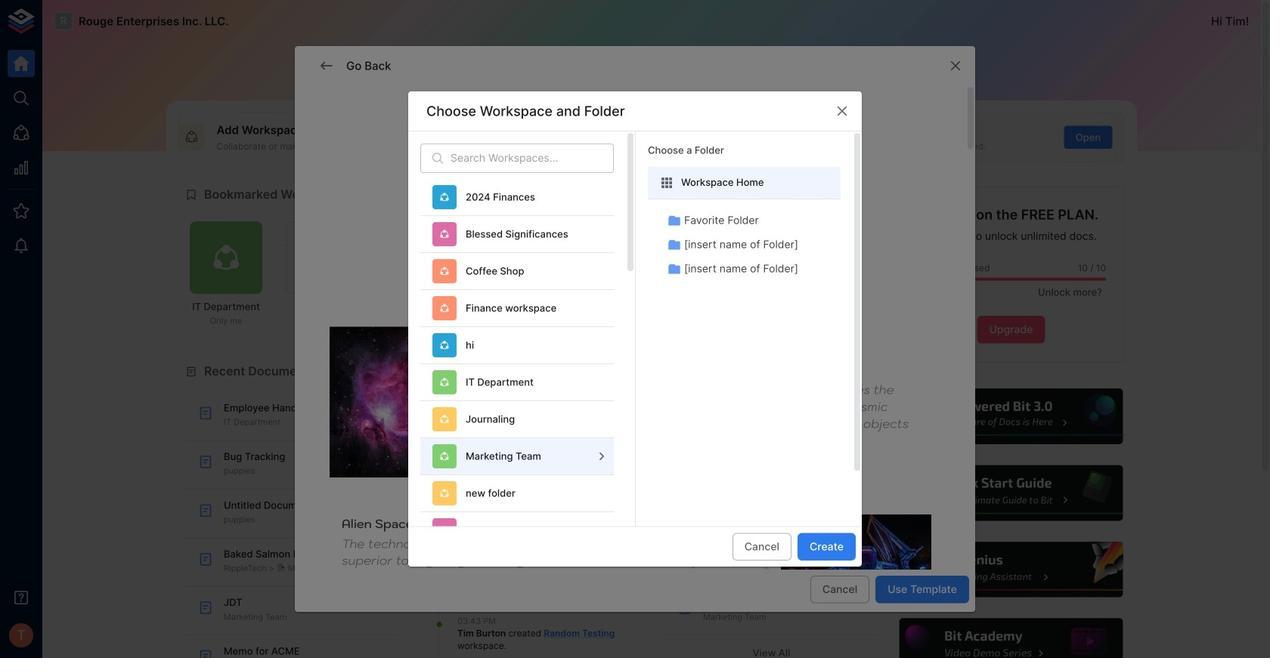 Task type: describe. For each thing, give the bounding box(es) containing it.
1 help image from the top
[[898, 387, 1126, 447]]



Task type: locate. For each thing, give the bounding box(es) containing it.
dialog
[[295, 46, 976, 659], [408, 91, 862, 659]]

3 help image from the top
[[898, 540, 1126, 600]]

4 help image from the top
[[898, 617, 1126, 659]]

help image
[[898, 387, 1126, 447], [898, 464, 1126, 524], [898, 540, 1126, 600], [898, 617, 1126, 659]]

2 help image from the top
[[898, 464, 1126, 524]]

Search Workspaces... text field
[[451, 144, 614, 173]]



Task type: vqa. For each thing, say whether or not it's contained in the screenshot.
Search Workspaces... text box
yes



